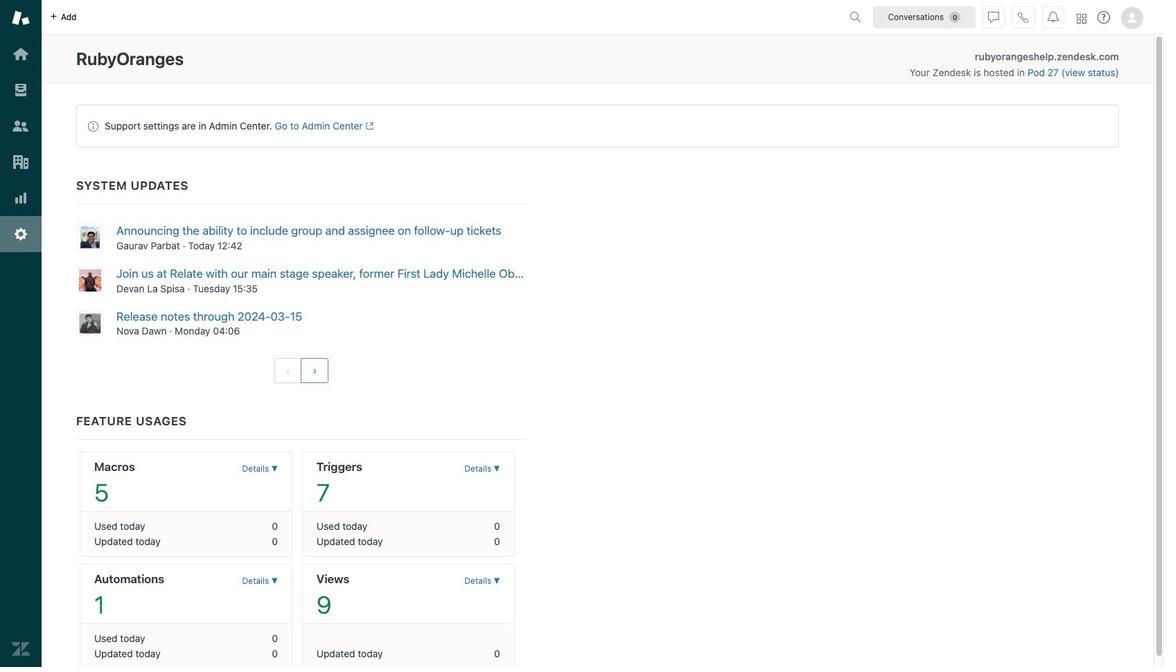 Task type: vqa. For each thing, say whether or not it's contained in the screenshot.
March 24, 2024 Text Box
no



Task type: locate. For each thing, give the bounding box(es) containing it.
customers image
[[12, 117, 30, 135]]

zendesk products image
[[1077, 14, 1087, 23]]

status
[[76, 105, 1119, 148]]

get started image
[[12, 45, 30, 63]]

admin image
[[12, 225, 30, 243]]

zendesk image
[[12, 640, 30, 658]]

main element
[[0, 0, 42, 667]]

zendesk support image
[[12, 9, 30, 27]]



Task type: describe. For each thing, give the bounding box(es) containing it.
button displays agent's chat status as invisible. image
[[988, 11, 999, 23]]

views image
[[12, 81, 30, 99]]

notifications image
[[1048, 11, 1059, 23]]

get help image
[[1098, 11, 1110, 24]]

(opens in a new tab) image
[[363, 122, 374, 130]]

reporting image
[[12, 189, 30, 207]]

organizations image
[[12, 153, 30, 171]]



